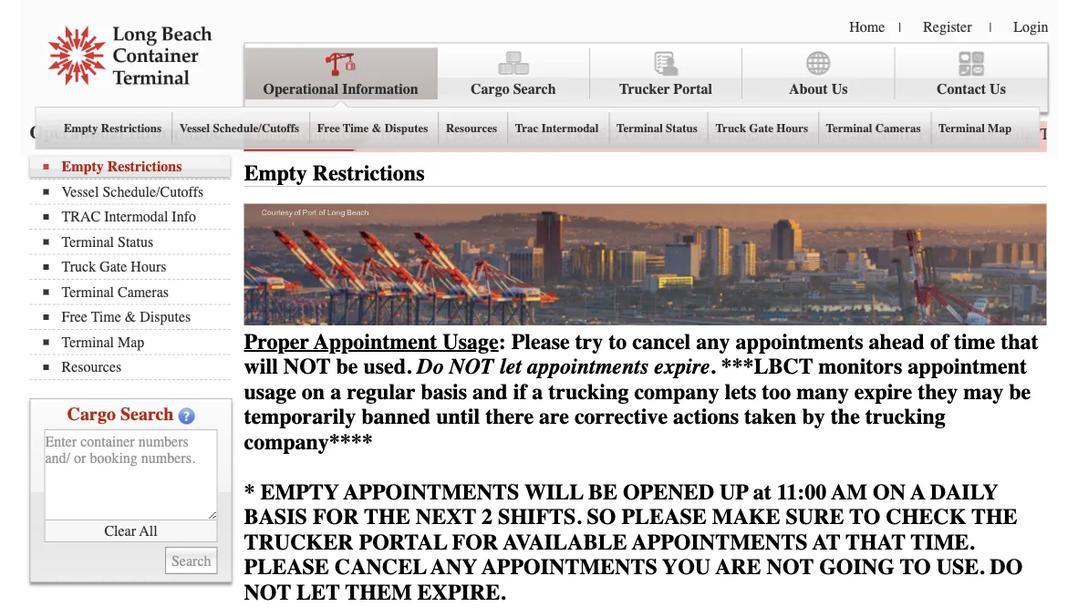 Task type: vqa. For each thing, say whether or not it's contained in the screenshot.
Empty Restrictions Vessel Schedule/Cutoffs TRAC Intermodal Info Terminal Status Truck Gate Hours Terminal Cameras Free Time & Disputes Terminal Map Resources on the left of page
yes



Task type: locate. For each thing, give the bounding box(es) containing it.
about us link
[[743, 48, 895, 99]]

0 horizontal spatial cargo search
[[67, 404, 174, 425]]

1 horizontal spatial truck gate hours link
[[707, 108, 817, 150]]

0 vertical spatial resources
[[446, 121, 497, 135]]

please inside : please try to cancel any appointments ahead of time that will not be used.
[[511, 329, 570, 355]]

be
[[537, 125, 552, 144], [336, 355, 358, 380], [1009, 380, 1031, 405]]

intermodal left info
[[104, 208, 168, 225]]

0 horizontal spatial terminal map link
[[43, 334, 230, 351]]

trucker
[[244, 530, 354, 555]]

1 vertical spatial cameras
[[118, 284, 169, 301]]

0 vertical spatial status
[[666, 121, 698, 135]]

restrictions inside operational information menu item
[[101, 121, 162, 135]]

1 horizontal spatial information
[[342, 81, 418, 98]]

cameras inside operational information menu item
[[875, 121, 921, 135]]

trucking down monitors
[[866, 405, 946, 430]]

there
[[486, 405, 534, 430]]

0 horizontal spatial truck
[[62, 259, 96, 276]]

1 vertical spatial vessel schedule/cutoffs link
[[43, 183, 230, 200]]

appointments
[[736, 329, 864, 355], [527, 355, 649, 380]]

0 horizontal spatial cameras
[[118, 284, 169, 301]]

operational information menu item
[[35, 48, 1040, 150]]

0 vertical spatial terminal cameras link
[[817, 108, 930, 150]]

will left on
[[244, 355, 278, 380]]

0 horizontal spatial free time & disputes link
[[43, 309, 230, 326]]

please up you
[[622, 505, 707, 530]]

.
[[710, 355, 716, 380]]

0 horizontal spatial gate
[[100, 259, 127, 276]]

truck gate hours link down about
[[707, 108, 817, 150]]

truck down trac at top left
[[62, 259, 96, 276]]

vessel up trac at top left
[[62, 183, 99, 200]]

cameras down trac intermodal info link
[[118, 284, 169, 301]]

monitors
[[819, 355, 903, 380]]

empty restrictions link inside operational information menu item
[[55, 108, 171, 150]]

info
[[172, 208, 196, 225]]

be left closed
[[537, 125, 552, 144]]

vessel schedule/cutoffs link for top free time & disputes link
[[171, 108, 308, 150]]

cargo
[[471, 81, 510, 98], [67, 404, 116, 425]]

terminal cameras link
[[817, 108, 930, 150], [43, 284, 230, 301]]

please down basis
[[244, 555, 329, 580]]

vessel inside empty restrictions vessel schedule/cutoffs trac intermodal info terminal status truck gate hours terminal cameras free time & disputes terminal map resources
[[62, 183, 99, 200]]

0 vertical spatial cargo search
[[471, 81, 556, 98]]

empty inside empty restrictions vessel schedule/cutoffs trac intermodal info terminal status truck gate hours terminal cameras free time & disputes terminal map resources
[[62, 158, 104, 175]]

gate
[[749, 121, 774, 135], [472, 125, 503, 144], [100, 259, 127, 276]]

restrictions
[[101, 121, 162, 135], [107, 158, 182, 175], [313, 161, 425, 186]]

1 horizontal spatial search
[[513, 81, 556, 98]]

opened
[[623, 480, 714, 505]]

1 horizontal spatial cameras
[[875, 121, 921, 135]]

intermodal inside empty restrictions vessel schedule/cutoffs trac intermodal info terminal status truck gate hours terminal cameras free time & disputes terminal map resources
[[104, 208, 168, 225]]

1 horizontal spatial map
[[988, 121, 1012, 135]]

gate right 7th on the right of page
[[749, 121, 774, 135]]

and
[[735, 125, 759, 144], [473, 380, 508, 405]]

truck right 5th,
[[716, 121, 746, 135]]

the
[[1016, 125, 1036, 144], [831, 405, 860, 430]]

appointments down up at the right bottom of page
[[632, 530, 808, 555]]

the right by
[[831, 405, 860, 430]]

0 horizontal spatial operational
[[30, 122, 124, 143]]

empty restrictions inside operational information menu item
[[64, 121, 162, 135]]

0 horizontal spatial |
[[899, 20, 901, 35]]

disputes
[[385, 121, 428, 135], [140, 309, 191, 326]]

menu bar containing operational information
[[35, 42, 1049, 150]]

| left the login link
[[989, 20, 992, 35]]

terminal cameras link down about us
[[817, 108, 930, 150]]

restrictions inside empty restrictions vessel schedule/cutoffs trac intermodal info terminal status truck gate hours terminal cameras free time & disputes terminal map resources
[[107, 158, 182, 175]]

0 horizontal spatial please
[[511, 329, 570, 355]]

0 horizontal spatial cargo
[[67, 404, 116, 425]]

cameras
[[875, 121, 921, 135], [118, 284, 169, 301]]

cameras right 2nd
[[875, 121, 921, 135]]

0 horizontal spatial appointments
[[527, 355, 649, 380]]

operational information up 'free time & disputes'
[[263, 81, 418, 98]]

hours
[[777, 121, 808, 135], [131, 259, 166, 276]]

| right home
[[899, 20, 901, 35]]

0 vertical spatial disputes
[[385, 121, 428, 135]]

that
[[846, 530, 906, 555]]

1 vertical spatial empty restrictions link
[[43, 158, 230, 175]]

us for contact us
[[990, 81, 1006, 98]]

to right the at
[[850, 505, 881, 530]]

available
[[503, 530, 627, 555]]

0 horizontal spatial status
[[118, 234, 153, 250]]

to
[[850, 505, 881, 530], [900, 555, 931, 580]]

be right may
[[1009, 380, 1031, 405]]

0 vertical spatial to
[[999, 125, 1012, 144]]

1 horizontal spatial &
[[372, 121, 382, 135]]

0 horizontal spatial and
[[473, 380, 508, 405]]

1 vertical spatial intermodal
[[104, 208, 168, 225]]

not
[[284, 355, 331, 380], [449, 355, 494, 380], [767, 555, 814, 580], [244, 580, 291, 605]]

and left "if"
[[473, 380, 508, 405]]

1 october from the left
[[624, 125, 677, 144]]

1 vertical spatial will
[[244, 355, 278, 380]]

are
[[716, 555, 761, 580]]

1 vertical spatial disputes
[[140, 309, 191, 326]]

resources
[[446, 121, 497, 135], [62, 359, 122, 376]]

trucker
[[619, 81, 670, 98]]

1 horizontal spatial intermodal
[[542, 121, 599, 135]]

1 horizontal spatial please
[[918, 125, 960, 144]]

empty restrictions link for 'vessel schedule/cutoffs' link corresponding to trac intermodal info link
[[43, 158, 230, 175]]

1 vertical spatial please
[[511, 329, 570, 355]]

1 horizontal spatial us
[[990, 81, 1006, 98]]

0 horizontal spatial operational information
[[30, 122, 224, 143]]

be left the used.
[[336, 355, 358, 380]]

please left the refer
[[918, 125, 960, 144]]

1 vertical spatial information
[[128, 122, 224, 143]]

disputes inside operational information menu item
[[385, 121, 428, 135]]

intermodal right trac
[[542, 121, 599, 135]]

1 vertical spatial schedule/cutoffs
[[103, 183, 204, 200]]

1 a from the left
[[330, 380, 341, 405]]

cargo search up enter container numbers and/ or booking numbers. text field
[[67, 404, 174, 425]]

banned
[[361, 405, 431, 430]]

empty restrictions link for 'vessel schedule/cutoffs' link for top free time & disputes link
[[55, 108, 171, 150]]

truck inside operational information menu item
[[716, 121, 746, 135]]

truck right the refer
[[1040, 125, 1078, 144]]

resources link
[[437, 108, 506, 150], [43, 359, 230, 376]]

:
[[499, 329, 506, 355]]

a right on
[[330, 380, 341, 405]]

to left 'use.'
[[900, 555, 931, 580]]

1 vertical spatial the
[[831, 405, 860, 430]]

truck
[[716, 121, 746, 135], [1040, 125, 1078, 144], [62, 259, 96, 276]]

0 vertical spatial hours
[[777, 121, 808, 135]]

be inside : please try to cancel any appointments ahead of time that will not be used.
[[336, 355, 358, 380]]

status down trac intermodal info link
[[118, 234, 153, 250]]

0 vertical spatial search
[[513, 81, 556, 98]]

am
[[832, 480, 868, 505]]

status inside empty restrictions vessel schedule/cutoffs trac intermodal info terminal status truck gate hours terminal cameras free time & disputes terminal map resources
[[118, 234, 153, 250]]

0 horizontal spatial vessel
[[62, 183, 99, 200]]

2 horizontal spatial be
[[1009, 380, 1031, 405]]

us right contact
[[990, 81, 1006, 98]]

announcements
[[249, 126, 349, 143]]

0 vertical spatial and
[[735, 125, 759, 144]]

the up cancel
[[364, 505, 410, 530]]

truck gate hours link down trac intermodal info link
[[43, 259, 230, 276]]

shifts.
[[498, 505, 582, 530]]

hours left 8th,
[[777, 121, 808, 135]]

operational information
[[263, 81, 418, 98], [30, 122, 224, 143]]

1 vertical spatial &
[[125, 309, 136, 326]]

usage
[[443, 329, 499, 355]]

1 vertical spatial and
[[473, 380, 508, 405]]

0 vertical spatial cameras
[[875, 121, 921, 135]]

the right the refer
[[1016, 125, 1036, 144]]

appointments up "corrective"
[[527, 355, 649, 380]]

let
[[500, 355, 522, 380]]

1 | from the left
[[899, 20, 901, 35]]

status
[[666, 121, 698, 135], [118, 234, 153, 250]]

free
[[317, 121, 340, 135], [62, 309, 88, 326]]

for up expire.
[[452, 530, 498, 555]]

a right "if"
[[532, 380, 543, 405]]

october left 5th,
[[624, 125, 677, 144]]

0 horizontal spatial terminal cameras link
[[43, 284, 230, 301]]

0 vertical spatial cargo
[[471, 81, 510, 98]]

time.
[[911, 530, 975, 555]]

until
[[436, 405, 480, 430]]

terminal status link down trac intermodal info link
[[43, 234, 230, 250]]

basis
[[244, 505, 307, 530]]

: please try to cancel any appointments ahead of time that will not be used.
[[244, 329, 1039, 380]]

0 horizontal spatial search
[[120, 404, 174, 425]]

gate right the
[[472, 125, 503, 144]]

us
[[832, 81, 848, 98], [990, 81, 1006, 98]]

0 horizontal spatial terminal status link
[[43, 234, 230, 250]]

not inside : please try to cancel any appointments ahead of time that will not be used.
[[284, 355, 331, 380]]

1 horizontal spatial terminal map link
[[930, 108, 1021, 150]]

search up enter container numbers and/ or booking numbers. text field
[[120, 404, 174, 425]]

please right :
[[511, 329, 570, 355]]

actions
[[673, 405, 739, 430]]

of
[[930, 329, 949, 355]]

search
[[513, 81, 556, 98], [120, 404, 174, 425]]

they
[[918, 380, 958, 405]]

1 horizontal spatial status
[[666, 121, 698, 135]]

will down cargo search link
[[507, 125, 532, 144]]

0 horizontal spatial will
[[244, 355, 278, 380]]

1 vertical spatial cargo search
[[67, 404, 174, 425]]

5th,
[[681, 125, 706, 144]]

time
[[343, 121, 369, 135], [91, 309, 121, 326]]

cargo inside cargo search link
[[471, 81, 510, 98]]

cargo search up trac
[[471, 81, 556, 98]]

0 vertical spatial terminal status link
[[608, 108, 707, 150]]

may
[[964, 380, 1004, 405]]

operational
[[263, 81, 339, 98], [30, 122, 124, 143]]

1 vertical spatial please
[[244, 555, 329, 580]]

0 horizontal spatial time
[[91, 309, 121, 326]]

information inside menu item
[[342, 81, 418, 98]]

so
[[587, 505, 616, 530]]

1 horizontal spatial resources link
[[437, 108, 506, 150]]

appointments up too
[[736, 329, 864, 355]]

0 vertical spatial free
[[317, 121, 340, 135]]

1 horizontal spatial for
[[452, 530, 498, 555]]

trucking down try
[[549, 380, 629, 405]]

1 vertical spatial hours
[[131, 259, 166, 276]]

0 vertical spatial truck gate hours link
[[707, 108, 817, 150]]

1 vertical spatial truck gate hours link
[[43, 259, 230, 276]]

map
[[988, 121, 1012, 135], [118, 334, 144, 351]]

0 vertical spatial information
[[342, 81, 418, 98]]

october left 8th,
[[763, 125, 816, 144]]

and right 7th on the right of page
[[735, 125, 759, 144]]

0 vertical spatial empty restrictions
[[64, 121, 162, 135]]

0 horizontal spatial truck gate hours link
[[43, 259, 230, 276]]

status left 7th on the right of page
[[666, 121, 698, 135]]

resources inside empty restrictions vessel schedule/cutoffs trac intermodal info terminal status truck gate hours terminal cameras free time & disputes terminal map resources
[[62, 359, 122, 376]]

free time & disputes
[[317, 121, 428, 135]]

us for about us
[[832, 81, 848, 98]]

terminal cameras link down trac intermodal info link
[[43, 284, 230, 301]]

0 vertical spatial to
[[850, 505, 881, 530]]

the up do
[[972, 505, 1018, 530]]

appointments up por​tal
[[344, 480, 519, 505]]

0 horizontal spatial trucking
[[549, 380, 629, 405]]

please
[[622, 505, 707, 530], [244, 555, 329, 580]]

1 us from the left
[[832, 81, 848, 98]]

do
[[417, 355, 444, 380]]

1 horizontal spatial the
[[972, 505, 1018, 530]]

menu bar
[[35, 42, 1049, 150], [30, 156, 239, 380]]

home
[[850, 18, 885, 35]]

1 horizontal spatial operational
[[263, 81, 339, 98]]

2 the from the left
[[972, 505, 1018, 530]]

1 horizontal spatial cargo
[[471, 81, 510, 98]]

2 horizontal spatial truck
[[1040, 125, 1078, 144]]

1 horizontal spatial vessel
[[179, 121, 210, 135]]

0 horizontal spatial us
[[832, 81, 848, 98]]

operational up announcements
[[263, 81, 339, 98]]

operational information up trac intermodal info link
[[30, 122, 224, 143]]

1 horizontal spatial disputes
[[385, 121, 428, 135]]

schedule/cutoffs
[[213, 121, 299, 135], [103, 183, 204, 200]]

free time & disputes link
[[308, 108, 437, 150], [43, 309, 230, 326]]

company****
[[244, 430, 373, 455]]

0 vertical spatial will
[[507, 125, 532, 144]]

None submit
[[165, 547, 218, 575]]

try
[[575, 329, 603, 355]]

operational inside menu item
[[263, 81, 339, 98]]

1 horizontal spatial free time & disputes link
[[308, 108, 437, 150]]

2
[[482, 505, 493, 530]]

cameras inside empty restrictions vessel schedule/cutoffs trac intermodal info terminal status truck gate hours terminal cameras free time & disputes terminal map resources
[[118, 284, 169, 301]]

1 vertical spatial menu bar
[[30, 156, 239, 380]]

vessel schedule/cutoffs link
[[171, 108, 308, 150], [43, 183, 230, 200]]

empty inside empty restrictions link
[[64, 121, 98, 135]]

0 vertical spatial &
[[372, 121, 382, 135]]

0 horizontal spatial hours
[[131, 259, 166, 276]]

daily
[[930, 480, 998, 505]]

operational up trac at top left
[[30, 122, 124, 143]]

gate down trac intermodal info link
[[100, 259, 127, 276]]

any
[[431, 555, 477, 580]]

1 horizontal spatial expire
[[855, 380, 913, 405]]

to right try
[[609, 329, 627, 355]]

terminal map link
[[930, 108, 1021, 150], [43, 334, 230, 351]]

2 october from the left
[[763, 125, 816, 144]]

1 horizontal spatial to
[[900, 555, 931, 580]]

0 horizontal spatial to
[[609, 329, 627, 355]]

1 horizontal spatial |
[[989, 20, 992, 35]]

vessel up info
[[179, 121, 210, 135]]

2 us from the left
[[990, 81, 1006, 98]]

2 | from the left
[[989, 20, 992, 35]]

trucking
[[549, 380, 629, 405], [866, 405, 946, 430]]

cancel
[[335, 555, 427, 580]]

0 horizontal spatial the
[[364, 505, 410, 530]]

and inside . ***lbct monitors appointment usage on a regular basis and if a trucking company lets too many expire they may be temporarily banned until there are corrective actions taken by the trucking company****
[[473, 380, 508, 405]]

a
[[330, 380, 341, 405], [532, 380, 543, 405]]

1 vertical spatial free
[[62, 309, 88, 326]]

if
[[513, 380, 527, 405]]

for right basis
[[313, 505, 359, 530]]

lets
[[725, 380, 757, 405]]

0 vertical spatial menu bar
[[35, 42, 1049, 150]]

1 vertical spatial status
[[118, 234, 153, 250]]

terminal status link down trucker portal
[[608, 108, 707, 150]]

to right the refer
[[999, 125, 1012, 144]]

resources inside operational information menu item
[[446, 121, 497, 135]]

hours down trac intermodal info link
[[131, 259, 166, 276]]

information up 'free time & disputes'
[[342, 81, 418, 98]]

us right about
[[832, 81, 848, 98]]

0 horizontal spatial schedule/cutoffs
[[103, 183, 204, 200]]

search up trac
[[513, 81, 556, 98]]

information up info
[[128, 122, 224, 143]]

1 horizontal spatial please
[[622, 505, 707, 530]]

hours inside empty restrictions vessel schedule/cutoffs trac intermodal info terminal status truck gate hours terminal cameras free time & disputes terminal map resources
[[131, 259, 166, 276]]

1 horizontal spatial operational information
[[263, 81, 418, 98]]

&
[[372, 121, 382, 135], [125, 309, 136, 326]]

truck gate hours link
[[707, 108, 817, 150], [43, 259, 230, 276]]

do
[[990, 555, 1023, 580]]

time inside free time & disputes link
[[343, 121, 369, 135]]



Task type: describe. For each thing, give the bounding box(es) containing it.
2 a from the left
[[532, 380, 543, 405]]

intermodal inside operational information menu item
[[542, 121, 599, 135]]

home link
[[850, 18, 885, 35]]

0 horizontal spatial for
[[313, 505, 359, 530]]

terminal cameras
[[826, 121, 921, 135]]

1 vertical spatial to
[[900, 555, 931, 580]]

trac intermodal
[[515, 121, 599, 135]]

and for october
[[735, 125, 759, 144]]

gate inside empty restrictions vessel schedule/cutoffs trac intermodal info terminal status truck gate hours terminal cameras free time & disputes terminal map resources
[[100, 259, 127, 276]]

time inside empty restrictions vessel schedule/cutoffs trac intermodal info terminal status truck gate hours terminal cameras free time & disputes terminal map resources
[[91, 309, 121, 326]]

going
[[819, 555, 895, 580]]

Enter container numbers and/ or booking numbers.  text field
[[44, 430, 218, 521]]

register link
[[923, 18, 972, 35]]

login link
[[1014, 18, 1049, 35]]

0 vertical spatial free time & disputes link
[[308, 108, 437, 150]]

will
[[525, 480, 583, 505]]

1 horizontal spatial be
[[537, 125, 552, 144]]

corrective
[[575, 405, 668, 430]]

contact us
[[937, 81, 1006, 98]]

11:00
[[777, 480, 827, 505]]

are
[[539, 405, 569, 430]]

company
[[634, 380, 720, 405]]

truck gate hours
[[716, 121, 808, 135]]

let
[[297, 580, 340, 605]]

be inside . ***lbct monitors appointment usage on a regular basis and if a trucking company lets too many expire they may be temporarily banned until there are corrective actions taken by the trucking company****
[[1009, 380, 1031, 405]]

1 vertical spatial operational information
[[30, 122, 224, 143]]

taken
[[745, 405, 797, 430]]

truck inside empty restrictions vessel schedule/cutoffs trac intermodal info terminal status truck gate hours terminal cameras free time & disputes terminal map resources
[[62, 259, 96, 276]]

expire inside . ***lbct monitors appointment usage on a regular basis and if a trucking company lets too many expire they may be temporarily banned until there are corrective actions taken by the trucking company****
[[855, 380, 913, 405]]

10/1/23
[[379, 125, 429, 144]]

* empty appointments will be opened up at 11:00 am on a daily basis for the next 2 shifts.  so please make sure to check the trucker por​tal for available appointments at that time. please cancel any appointments you are not going to use.  do not let them expire.
[[244, 480, 1023, 605]]

trucker portal link
[[590, 48, 743, 99]]

trucker portal
[[619, 81, 713, 98]]

trac
[[515, 121, 539, 135]]

portal
[[674, 81, 713, 98]]

10/1/23 the gate will be closed october 5th, 7th and october 8th, 2nd shift. please refer to the truck
[[379, 125, 1078, 144]]

by
[[802, 405, 825, 430]]

0 vertical spatial resources link
[[437, 108, 506, 150]]

to inside : please try to cancel any appointments ahead of time that will not be used.
[[609, 329, 627, 355]]

0 horizontal spatial expire
[[654, 355, 710, 380]]

appointment
[[314, 329, 437, 355]]

ahead
[[869, 329, 925, 355]]

contact us link
[[895, 48, 1048, 99]]

you
[[663, 555, 711, 580]]

on
[[302, 380, 325, 405]]

. ***lbct monitors appointment usage on a regular basis and if a trucking company lets too many expire they may be temporarily banned until there are corrective actions taken by the trucking company****
[[244, 355, 1031, 455]]

disputes inside empty restrictions vessel schedule/cutoffs trac intermodal info terminal status truck gate hours terminal cameras free time & disputes terminal map resources
[[140, 309, 191, 326]]

map inside operational information menu item
[[988, 121, 1012, 135]]

***lbct
[[721, 355, 813, 380]]

hours inside operational information menu item
[[777, 121, 808, 135]]

them
[[345, 580, 412, 605]]

cancel
[[632, 329, 691, 355]]

1 horizontal spatial to
[[999, 125, 1012, 144]]

all
[[139, 523, 157, 540]]

trac intermodal info link
[[43, 208, 230, 225]]

schedule/cutoffs inside operational information menu item
[[213, 121, 299, 135]]

terminal status
[[617, 121, 698, 135]]

1 horizontal spatial trucking
[[866, 405, 946, 430]]

1 the from the left
[[364, 505, 410, 530]]

cargo search link
[[438, 48, 590, 99]]

1 vertical spatial empty restrictions
[[244, 161, 425, 186]]

clear all
[[104, 523, 157, 540]]

1 vertical spatial terminal map link
[[43, 334, 230, 351]]

usage
[[244, 380, 296, 405]]

7th
[[710, 125, 731, 144]]

and for if
[[473, 380, 508, 405]]

0 horizontal spatial to
[[850, 505, 881, 530]]

0 horizontal spatial resources link
[[43, 359, 230, 376]]

at
[[813, 530, 841, 555]]

login
[[1014, 18, 1049, 35]]

register
[[923, 18, 972, 35]]

vessel schedule/cutoffs
[[179, 121, 299, 135]]

shift.
[[878, 125, 914, 144]]

gate inside operational information menu item
[[749, 121, 774, 135]]

contact
[[937, 81, 986, 98]]

operational information inside menu item
[[263, 81, 418, 98]]

2nd
[[849, 125, 874, 144]]

vessel inside operational information menu item
[[179, 121, 210, 135]]

too
[[762, 380, 791, 405]]

about
[[789, 81, 828, 98]]

appointment
[[908, 355, 1027, 380]]

clear
[[104, 523, 136, 540]]

many
[[797, 380, 849, 405]]

free inside empty restrictions vessel schedule/cutoffs trac intermodal info terminal status truck gate hours terminal cameras free time & disputes terminal map resources
[[62, 309, 88, 326]]

appointments down shifts.
[[482, 555, 658, 580]]

1 vertical spatial terminal cameras link
[[43, 284, 230, 301]]

a
[[911, 480, 925, 505]]

1 vertical spatial search
[[120, 404, 174, 425]]

used.
[[363, 355, 412, 380]]

on
[[873, 480, 906, 505]]

0 horizontal spatial information
[[128, 122, 224, 143]]

trac intermodal link
[[506, 108, 608, 150]]

free inside operational information menu item
[[317, 121, 340, 135]]

the inside . ***lbct monitors appointment usage on a regular basis and if a trucking company lets too many expire they may be temporarily banned until there are corrective actions taken by the trucking company****
[[831, 405, 860, 430]]

temporarily
[[244, 405, 356, 430]]

up
[[720, 480, 748, 505]]

closed
[[556, 125, 620, 144]]

that
[[1001, 329, 1039, 355]]

1 horizontal spatial gate
[[472, 125, 503, 144]]

1 horizontal spatial the
[[1016, 125, 1036, 144]]

menu bar containing empty restrictions
[[30, 156, 239, 380]]

1 vertical spatial cargo
[[67, 404, 116, 425]]

vessel schedule/cutoffs link for trac intermodal info link
[[43, 183, 230, 200]]

terminal map
[[939, 121, 1012, 135]]

0 vertical spatial please
[[622, 505, 707, 530]]

at
[[753, 480, 771, 505]]

basis
[[421, 380, 467, 405]]

& inside empty restrictions vessel schedule/cutoffs trac intermodal info terminal status truck gate hours terminal cameras free time & disputes terminal map resources
[[125, 309, 136, 326]]

schedule/cutoffs inside empty restrictions vessel schedule/cutoffs trac intermodal info terminal status truck gate hours terminal cameras free time & disputes terminal map resources
[[103, 183, 204, 200]]

search inside cargo search link
[[513, 81, 556, 98]]

sure
[[786, 505, 844, 530]]

status inside operational information menu item
[[666, 121, 698, 135]]

use.
[[937, 555, 985, 580]]

proper appointment usage
[[244, 329, 499, 355]]

& inside operational information menu item
[[372, 121, 382, 135]]

time
[[954, 329, 996, 355]]

terminal cameras link inside operational information menu item
[[817, 108, 930, 150]]

expire.
[[417, 580, 506, 605]]

next
[[416, 505, 476, 530]]

1 vertical spatial terminal status link
[[43, 234, 230, 250]]

0 vertical spatial please
[[918, 125, 960, 144]]

the
[[442, 125, 468, 144]]

any
[[696, 329, 730, 355]]

operational information link
[[245, 48, 438, 99]]

trac
[[62, 208, 101, 225]]

do not let appointments expire
[[417, 355, 710, 380]]

check
[[886, 505, 966, 530]]

1 vertical spatial free time & disputes link
[[43, 309, 230, 326]]

clear all button
[[44, 521, 218, 543]]

1 horizontal spatial cargo search
[[471, 81, 556, 98]]

appointments inside : please try to cancel any appointments ahead of time that will not be used.
[[736, 329, 864, 355]]

will inside : please try to cancel any appointments ahead of time that will not be used.
[[244, 355, 278, 380]]

empty
[[260, 480, 339, 505]]

1 horizontal spatial terminal status link
[[608, 108, 707, 150]]

map inside empty restrictions vessel schedule/cutoffs trac intermodal info terminal status truck gate hours terminal cameras free time & disputes terminal map resources
[[118, 334, 144, 351]]



